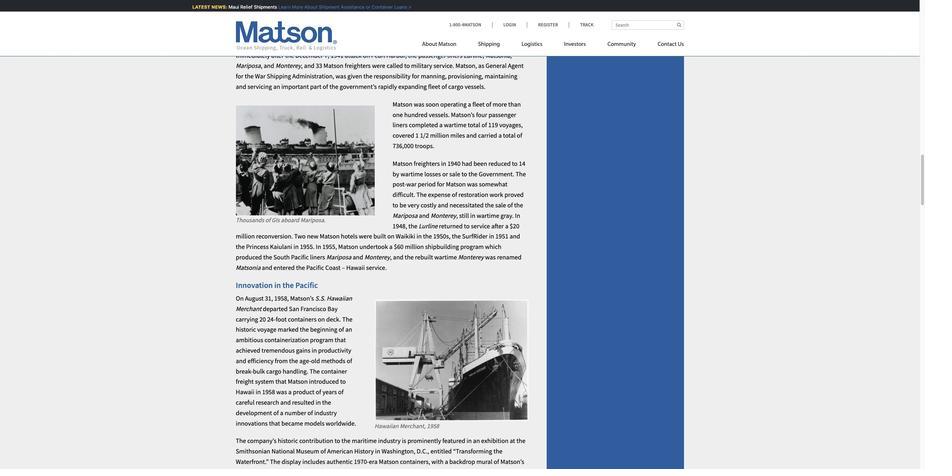 Task type: describe. For each thing, give the bounding box(es) containing it.
in down system
[[256, 388, 261, 396]]

models
[[305, 419, 325, 428]]

departed san francisco bay carrying 20 24-foot containers on deck. the historic voyage marked the beginning of an ambitious containerization program that achieved tremendous gains in productivity and efficiency from the age-old methods of break-bulk cargo handling. the container freight system that matson introduced to hawaii in 1958 was a product of years of careful research and resulted in the development of a number of industry innovations that became models worldwide.
[[236, 305, 357, 428]]

matson down hotels
[[339, 243, 358, 251]]

and inside immediately after the december 7, 1941 attack on pearl harbor, the passenger liners lurline , matsonia , mariposa , and monterey
[[264, 62, 274, 70]]

and up "number"
[[281, 399, 291, 407]]

31,
[[265, 294, 273, 303]]

an inside departed san francisco bay carrying 20 24-foot containers on deck. the historic voyage marked the beginning of an ambitious containerization program that achieved tremendous gains in productivity and efficiency from the age-old methods of break-bulk cargo handling. the container freight system that matson introduced to hawaii in 1958 was a product of years of careful research and resulted in the development of a number of industry innovations that became models worldwide.
[[346, 326, 352, 334]]

liners inside matson was soon operating a fleet of more than one hundred vessels. matson's four passenger liners completed a wartime total of 119 voyages, covered 1 1/2 million miles and carried a total of 736,000 troops.
[[393, 121, 408, 129]]

called
[[387, 62, 403, 70]]

contact us link
[[647, 38, 684, 53]]

of down deck.
[[339, 326, 344, 334]]

monterey down undertook
[[365, 253, 390, 261]]

fleet inside , and 33 matson freighters were called to military service. matson, as general agent for the war shipping administration, was given the responsibility for manning, provisioning, maintaining and servicing an important part of the government's rapidly expanding fleet of cargo vessels.
[[428, 82, 441, 91]]

and left 33
[[304, 62, 315, 70]]

of left 119
[[482, 121, 487, 129]]

1 vertical spatial sale
[[496, 201, 507, 209]]

the down had
[[469, 170, 478, 178]]

product
[[293, 388, 315, 396]]

system
[[255, 378, 274, 386]]

20
[[260, 315, 266, 324]]

of left more
[[486, 100, 492, 108]]

login
[[504, 22, 517, 28]]

lurline inside immediately after the december 7, 1941 attack on pearl harbor, the passenger liners lurline , matsonia , mariposa , and monterey
[[464, 51, 483, 60]]

the inside , still in wartime gray. in 1948, the
[[409, 222, 418, 230]]

to left 'be'
[[393, 201, 399, 209]]

a right carried
[[499, 131, 502, 140]]

tremendous
[[262, 346, 295, 355]]

1 vertical spatial that
[[276, 378, 287, 386]]

2 vertical spatial pacific
[[296, 280, 318, 290]]

0 vertical spatial that
[[335, 336, 346, 344]]

matsonia inside immediately after the december 7, 1941 attack on pearl harbor, the passenger liners lurline , matsonia , mariposa , and monterey
[[486, 51, 511, 60]]

was inside matson was soon operating a fleet of more than one hundred vessels. matson's four passenger liners completed a wartime total of 119 voyages, covered 1 1/2 million miles and carried a total of 736,000 troops.
[[414, 100, 425, 108]]

hawaii inside mariposa and monterey , and the rebuilt wartime monterey was renamed matsonia and entered the pacific coast – hawaii service.
[[347, 264, 365, 272]]

period
[[418, 180, 436, 189]]

us
[[678, 42, 684, 47]]

the up smithsonian
[[236, 437, 246, 445]]

cocktail
[[236, 11, 257, 19]]

the up military
[[408, 51, 417, 60]]

14
[[519, 159, 526, 168]]

miles
[[451, 131, 465, 140]]

methods
[[322, 357, 346, 365]]

passenger inside immediately after the december 7, 1941 attack on pearl harbor, the passenger liners lurline , matsonia , mariposa , and monterey
[[419, 51, 446, 60]]

mariposa inside immediately after the december 7, 1941 attack on pearl harbor, the passenger liners lurline , matsonia , mariposa , and monterey
[[236, 62, 261, 70]]

800-
[[454, 22, 462, 28]]

kaiulani
[[270, 243, 292, 251]]

736,000
[[393, 142, 414, 150]]

investors
[[565, 42, 586, 47]]

community
[[608, 42, 637, 47]]

liners inside returned to service after a $20 million reconversion. two new matson hotels were built on waikiki in the 1950s, the surfrider in 1951 and the princess kaiulani in 1955. in 1955, matson undertook a $60 million shipbuilding program which produced the south pacific liners
[[310, 253, 325, 261]]

number
[[285, 409, 306, 417]]

hundred
[[405, 111, 428, 119]]

1/2
[[420, 131, 429, 140]]

2 vertical spatial that
[[269, 419, 280, 428]]

about matson link
[[422, 38, 468, 53]]

shipping inside , and 33 matson freighters were called to military service. matson, as general agent for the war shipping administration, was given the responsibility for manning, provisioning, maintaining and servicing an important part of the government's rapidly expanding fleet of cargo vessels.
[[267, 72, 291, 80]]

vessels. inside , and 33 matson freighters were called to military service. matson, as general agent for the war shipping administration, was given the responsibility for manning, provisioning, maintaining and servicing an important part of the government's rapidly expanding fleet of cargo vessels.
[[465, 82, 486, 91]]

the left the rebuilt
[[405, 253, 414, 261]]

of down the research
[[274, 409, 279, 417]]

hawaii inside departed san francisco bay carrying 20 24-foot containers on deck. the historic voyage marked the beginning of an ambitious containerization program that achieved tremendous gains in productivity and efficiency from the age-old methods of break-bulk cargo handling. the container freight system that matson introduced to hawaii in 1958 was a product of years of careful research and resulted in the development of a number of industry innovations that became models worldwide.
[[236, 388, 255, 396]]

innovation
[[236, 280, 273, 290]]

by inside matson freighters in 1940 had been reduced to 14 by wartime losses or sale to the government. the post-war period for matson was somewhat difficult. the expense of restoration work proved to be very costly and necessitated the sale of the mariposa and monterey
[[393, 170, 400, 178]]

of left years
[[316, 388, 321, 396]]

responsibility
[[374, 72, 411, 80]]

still
[[460, 212, 469, 220]]

the right the at
[[517, 437, 526, 445]]

the right part
[[330, 82, 339, 91]]

>
[[407, 4, 410, 10]]

of down voyages,
[[517, 131, 523, 140]]

years
[[323, 388, 337, 396]]

pacific inside mariposa and monterey , and the rebuilt wartime monterey was renamed matsonia and entered the pacific coast – hawaii service.
[[307, 264, 324, 272]]

2 vertical spatial million
[[405, 243, 424, 251]]

an inside , and 33 matson freighters were called to military service. matson, as general agent for the war shipping administration, was given the responsibility for manning, provisioning, maintaining and servicing an important part of the government's rapidly expanding fleet of cargo vessels.
[[273, 82, 280, 91]]

provisioning,
[[448, 72, 484, 80]]

smithsonian
[[236, 447, 270, 456]]

mariposa left honolulu
[[388, 3, 412, 11]]

logistics
[[522, 42, 543, 47]]

and down $60
[[393, 253, 404, 261]]

to down had
[[462, 170, 468, 178]]

matson up the expense
[[446, 180, 466, 189]]

covered
[[393, 131, 415, 140]]

the company's his
[[236, 437, 286, 445]]

0 vertical spatial total
[[468, 121, 481, 129]]

washing
[[382, 447, 405, 456]]

hawaiian inside on august 31, 1958, matson's s.s. hawaiian merchant
[[327, 294, 352, 303]]

cargo inside , and 33 matson freighters were called to military service. matson, as general agent for the war shipping administration, was given the responsibility for manning, provisioning, maintaining and servicing an important part of the government's rapidly expanding fleet of cargo vessels.
[[449, 82, 464, 91]]

the right entered
[[296, 264, 305, 272]]

of right methods
[[347, 357, 352, 365]]

1-800-4matson
[[450, 22, 482, 28]]

toric
[[286, 437, 298, 445]]

deck.
[[326, 315, 341, 324]]

the up american
[[342, 437, 351, 445]]

freight
[[236, 378, 254, 386]]

the right deck.
[[343, 315, 353, 324]]

development
[[236, 409, 272, 417]]

1955,
[[323, 243, 337, 251]]

and down costly
[[419, 212, 430, 220]]

troops.
[[415, 142, 435, 150]]

service. inside , and 33 matson freighters were called to military service. matson, as general agent for the war shipping administration, was given the responsibility for manning, provisioning, maintaining and servicing an important part of the government's rapidly expanding fleet of cargo vessels.
[[434, 62, 455, 70]]

liners inside immediately after the december 7, 1941 attack on pearl harbor, the passenger liners lurline , matsonia , mariposa , and monterey
[[448, 51, 463, 60]]

1927.
[[258, 21, 272, 29]]

matson's inside on august 31, 1958, matson's s.s. hawaiian merchant
[[290, 294, 314, 303]]

a right completed
[[440, 121, 443, 129]]

new
[[307, 232, 319, 241]]

and left servicing
[[236, 82, 246, 91]]

s.s.
[[315, 294, 326, 303]]

coast
[[326, 264, 341, 272]]

of left gis
[[266, 216, 271, 224]]

containers,
[[400, 458, 431, 466]]

hotels
[[341, 232, 358, 241]]

million inside matson was soon operating a fleet of more than one hundred vessels. matson's four passenger liners completed a wartime total of 119 voyages, covered 1 1/2 million miles and carried a total of 736,000 troops.
[[430, 131, 449, 140]]

in inside , still in wartime gray. in 1948, the
[[515, 212, 521, 220]]

to inside , and 33 matson freighters were called to military service. matson, as general agent for the war shipping administration, was given the responsibility for manning, provisioning, maintaining and servicing an important part of the government's rapidly expanding fleet of cargo vessels.
[[405, 62, 410, 70]]

was inside matson freighters in 1940 had been reduced to 14 by wartime losses or sale to the government. the post-war period for matson was somewhat difficult. the expense of restoration work proved to be very costly and necessitated the sale of the mariposa and monterey
[[467, 180, 478, 189]]

hawaiian merchant, 1958
[[375, 422, 439, 430]]

program inside returned to service after a $20 million reconversion. two new matson hotels were built on waikiki in the 1950s, the surfrider in 1951 and the princess kaiulani in 1955. in 1955, matson undertook a $60 million shipbuilding program which produced the south pacific liners
[[461, 243, 484, 251]]

marked
[[278, 326, 299, 334]]

and down undertook
[[353, 253, 363, 261]]

his
[[278, 437, 286, 445]]

0 horizontal spatial or
[[365, 4, 369, 10]]

1 vertical spatial aboard
[[281, 216, 299, 224]]

matson down 736,000
[[393, 159, 413, 168]]

1-800-4matson link
[[450, 22, 493, 28]]

carrying
[[236, 315, 258, 324]]

service
[[471, 222, 490, 230]]

immediately
[[236, 51, 270, 60]]

learn
[[277, 4, 289, 10]]

matson up the 1955, at the left bottom of page
[[320, 232, 340, 241]]

restoration
[[459, 191, 489, 199]]

0 vertical spatial about
[[303, 4, 316, 10]]

wartime service
[[236, 37, 292, 47]]

renamed
[[497, 253, 522, 261]]

with
[[432, 458, 444, 466]]

matsonia inside mariposa and monterey , and the rebuilt wartime monterey was renamed matsonia and entered the pacific coast – hawaii service.
[[236, 264, 261, 272]]

assistance
[[340, 4, 363, 10]]

freighters inside matson freighters in 1940 had been reduced to 14 by wartime losses or sale to the government. the post-war period for matson was somewhat difficult. the expense of restoration work proved to be very costly and necessitated the sale of the mariposa and monterey
[[414, 159, 440, 168]]

0 horizontal spatial sale
[[450, 170, 461, 178]]

harbor,
[[387, 51, 407, 60]]

in inside matson freighters in 1940 had been reduced to 14 by wartime losses or sale to the government. the post-war period for matson was somewhat difficult. the expense of restoration work proved to be very costly and necessitated the sale of the mariposa and monterey
[[441, 159, 447, 168]]

were inside , and 33 matson freighters were called to military service. matson, as general agent for the war shipping administration, was given the responsibility for manning, provisioning, maintaining and servicing an important part of the government's rapidly expanding fleet of cargo vessels.
[[372, 62, 386, 70]]

of inside ton, d.c., entitled "transforming the waterfront." the display includes authentic 1970-era matson containers, with a backdrop mural of matson's oakland container yar
[[494, 458, 500, 466]]

the left south
[[263, 253, 272, 261]]

1 vertical spatial hawaiian
[[375, 422, 399, 430]]

the inside ton, d.c., entitled "transforming the waterfront." the display includes authentic 1970-era matson containers, with a backdrop mural of matson's oakland container yar
[[270, 458, 280, 466]]

24-
[[267, 315, 276, 324]]

the right given
[[364, 72, 373, 80]]

sailing
[[340, 3, 357, 11]]

servicing
[[248, 82, 272, 91]]

to inside returned to service after a $20 million reconversion. two new matson hotels were built on waikiki in the 1950s, the surfrider in 1951 and the princess kaiulani in 1955. in 1955, matson undertook a $60 million shipbuilding program which produced the south pacific liners
[[464, 222, 470, 230]]

in inside returned to service after a $20 million reconversion. two new matson hotels were built on waikiki in the 1950s, the surfrider in 1951 and the princess kaiulani in 1955. in 1955, matson undertook a $60 million shipbuilding program which produced the south pacific liners
[[316, 243, 321, 251]]

the left 1950s,
[[423, 232, 432, 241]]

the down service at the top left of page
[[285, 51, 294, 60]]

attack
[[345, 51, 362, 60]]

government's
[[340, 82, 377, 91]]

war
[[255, 72, 266, 80]]

a left product
[[289, 388, 292, 396]]

monterey down the surfrider
[[459, 253, 484, 261]]

the left "war"
[[245, 72, 254, 80]]

handling.
[[283, 367, 309, 376]]

1 vertical spatial million
[[236, 232, 255, 241]]

the down returned
[[452, 232, 461, 241]]

a left "number"
[[280, 409, 284, 417]]

which
[[485, 243, 502, 251]]

contact
[[658, 42, 677, 47]]

wartime inside , still in wartime gray. in 1948, the
[[477, 212, 500, 220]]

matson inside ton, d.c., entitled "transforming the waterfront." the display includes authentic 1970-era matson containers, with a backdrop mural of matson's oakland container yar
[[379, 458, 399, 466]]

1 horizontal spatial 1958
[[427, 422, 439, 430]]

administration,
[[293, 72, 335, 80]]

in up era
[[375, 447, 381, 456]]

in up old
[[312, 346, 317, 355]]

thousands of gis aboard mariposa.
[[236, 216, 326, 224]]

and up break-
[[236, 357, 246, 365]]

in down 'two'
[[294, 243, 299, 251]]

in up "transforming
[[467, 437, 472, 445]]

old
[[311, 357, 320, 365]]

0 vertical spatial aboard
[[369, 3, 387, 11]]

fleet inside matson was soon operating a fleet of more than one hundred vessels. matson's four passenger liners completed a wartime total of 119 voyages, covered 1 1/2 million miles and carried a total of 736,000 troops.
[[473, 100, 485, 108]]

w.
[[311, 11, 317, 19]]

the down years
[[322, 399, 331, 407]]

was inside , and 33 matson freighters were called to military service. matson, as general agent for the war shipping administration, was given the responsibility for manning, provisioning, maintaining and servicing an important part of the government's rapidly expanding fleet of cargo vessels.
[[336, 72, 346, 80]]

of up the gray.
[[508, 201, 513, 209]]

of right years
[[338, 388, 344, 396]]

bartlett,
[[236, 21, 257, 29]]

shipment
[[318, 4, 338, 10]]

the up produced
[[236, 243, 245, 251]]

pearl
[[372, 51, 385, 60]]

produced
[[236, 253, 262, 261]]

on inside immediately after the december 7, 1941 attack on pearl harbor, the passenger liners lurline , matsonia , mariposa , and monterey
[[363, 51, 370, 60]]

or inside matson freighters in 1940 had been reduced to 14 by wartime losses or sale to the government. the post-war period for matson was somewhat difficult. the expense of restoration work proved to be very costly and necessitated the sale of the mariposa and monterey
[[443, 170, 448, 178]]

1958 inside departed san francisco bay carrying 20 24-foot containers on deck. the historic voyage marked the beginning of an ambitious containerization program that achieved tremendous gains in productivity and efficiency from the age-old methods of break-bulk cargo handling. the container freight system that matson introduced to hawaii in 1958 was a product of years of careful research and resulted in the development of a number of industry innovations that became models worldwide.
[[262, 388, 275, 396]]

wartime inside matson was soon operating a fleet of more than one hundred vessels. matson's four passenger liners completed a wartime total of 119 voyages, covered 1 1/2 million miles and carried a total of 736,000 troops.
[[444, 121, 467, 129]]

returned
[[439, 222, 463, 230]]

reconversion.
[[256, 232, 293, 241]]

losses
[[425, 170, 441, 178]]

service. inside mariposa and monterey , and the rebuilt wartime monterey was renamed matsonia and entered the pacific coast – hawaii service.
[[366, 264, 387, 272]]

wartime inside mariposa and monterey , and the rebuilt wartime monterey was renamed matsonia and entered the pacific coast – hawaii service.
[[435, 253, 457, 261]]

of right the expense
[[452, 191, 458, 199]]

the down work
[[485, 201, 494, 209]]

era
[[369, 458, 378, 466]]

loans
[[393, 4, 406, 10]]

matson inside matson was soon operating a fleet of more than one hundred vessels. matson's four passenger liners completed a wartime total of 119 voyages, covered 1 1/2 million miles and carried a total of 736,000 troops.
[[393, 100, 413, 108]]

in inside , still in wartime gray. in 1948, the
[[471, 212, 476, 220]]

1
[[416, 131, 419, 140]]

to left 14
[[512, 159, 518, 168]]

logistics link
[[511, 38, 554, 53]]

became
[[282, 419, 303, 428]]

a left $20
[[506, 222, 509, 230]]



Task type: locate. For each thing, give the bounding box(es) containing it.
mariposa inside mariposa and monterey , and the rebuilt wartime monterey was renamed matsonia and entered the pacific coast – hawaii service.
[[327, 253, 352, 261]]

research
[[256, 399, 279, 407]]

san
[[289, 305, 299, 313]]

wartime inside matson freighters in 1940 had been reduced to 14 by wartime losses or sale to the government. the post-war period for matson was somewhat difficult. the expense of restoration work proved to be very costly and necessitated the sale of the mariposa and monterey
[[401, 170, 423, 178]]

oakland
[[236, 468, 259, 469]]

1 vertical spatial by
[[393, 170, 400, 178]]

wartime up miles
[[444, 121, 467, 129]]

2 horizontal spatial matson's
[[501, 458, 525, 466]]

0 vertical spatial lurline
[[464, 51, 483, 60]]

news:
[[210, 4, 226, 10]]

authentic
[[327, 458, 353, 466]]

were down "pearl"
[[372, 62, 386, 70]]

0 horizontal spatial container
[[260, 468, 286, 469]]

1 vertical spatial an
[[346, 326, 352, 334]]

passenger down about matson
[[419, 51, 446, 60]]

efficiency
[[248, 357, 274, 365]]

of down manning,
[[442, 82, 447, 91]]

liners down one
[[393, 121, 408, 129]]

or
[[365, 4, 369, 10], [443, 170, 448, 178]]

after down service at the top left of page
[[271, 51, 284, 60]]

and inside matson was soon operating a fleet of more than one hundred vessels. matson's four passenger liners completed a wartime total of 119 voyages, covered 1 1/2 million miles and carried a total of 736,000 troops.
[[467, 131, 477, 140]]

2 vertical spatial an
[[473, 437, 480, 445]]

after
[[271, 51, 284, 60], [492, 222, 504, 230]]

program down the surfrider
[[461, 243, 484, 251]]

were inside returned to service after a $20 million reconversion. two new matson hotels were built on waikiki in the 1950s, the surfrider in 1951 and the princess kaiulani in 1955. in 1955, matson undertook a $60 million shipbuilding program which produced the south pacific liners
[[359, 232, 372, 241]]

blue matson logo with ocean, shipping, truck, rail and logistics written beneath it. image
[[236, 21, 337, 51]]

1 vertical spatial matsonia
[[236, 264, 261, 272]]

1 horizontal spatial in
[[515, 212, 521, 220]]

monterey
[[276, 62, 301, 70], [431, 212, 457, 220], [365, 253, 390, 261], [459, 253, 484, 261]]

matson down handling.
[[288, 378, 308, 386]]

gis
[[272, 216, 280, 224]]

0 horizontal spatial cargo
[[266, 367, 282, 376]]

an up productivity
[[346, 326, 352, 334]]

in right resulted
[[316, 399, 321, 407]]

1 vertical spatial pacific
[[307, 264, 324, 272]]

was inside mariposa and monterey , and the rebuilt wartime monterey was renamed matsonia and entered the pacific coast – hawaii service.
[[486, 253, 496, 261]]

and left entered
[[262, 264, 273, 272]]

freighters
[[345, 62, 371, 70], [414, 159, 440, 168]]

shipbuilding
[[426, 243, 459, 251]]

1 vertical spatial industry
[[378, 437, 401, 445]]

after inside returned to service after a $20 million reconversion. two new matson hotels were built on waikiki in the 1950s, the surfrider in 1951 and the princess kaiulani in 1955. in 1955, matson undertook a $60 million shipbuilding program which produced the south pacific liners
[[492, 222, 504, 230]]

the down 14
[[516, 170, 526, 178]]

merchant,
[[400, 422, 426, 430]]

1 vertical spatial vessels.
[[429, 111, 450, 119]]

monterey up returned
[[431, 212, 457, 220]]

None search field
[[612, 20, 684, 30]]

pacific inside returned to service after a $20 million reconversion. two new matson hotels were built on waikiki in the 1950s, the surfrider in 1951 and the princess kaiulani in 1955. in 1955, matson undertook a $60 million shipbuilding program which produced the south pacific liners
[[291, 253, 309, 261]]

in
[[515, 212, 521, 220], [316, 243, 321, 251]]

1 vertical spatial service.
[[366, 264, 387, 272]]

bay
[[328, 305, 338, 313]]

0 vertical spatial matson's
[[451, 111, 475, 119]]

the inside ton, d.c., entitled "transforming the waterfront." the display includes authentic 1970-era matson containers, with a backdrop mural of matson's oakland container yar
[[494, 447, 503, 456]]

0 horizontal spatial lurline
[[419, 222, 438, 230]]

wartime up service
[[477, 212, 500, 220]]

includes
[[303, 458, 326, 466]]

cargo
[[449, 82, 464, 91], [266, 367, 282, 376]]

1 horizontal spatial hawaiian
[[375, 422, 399, 430]]

day
[[358, 3, 368, 11]]

matson down 1-
[[439, 42, 457, 47]]

matson inside , and 33 matson freighters were called to military service. matson, as general agent for the war shipping administration, was given the responsibility for manning, provisioning, maintaining and servicing an important part of the government's rapidly expanding fleet of cargo vessels.
[[324, 62, 344, 70]]

search image
[[678, 22, 682, 27]]

matson's down operating
[[451, 111, 475, 119]]

1 vertical spatial matson's
[[290, 294, 314, 303]]

,
[[412, 3, 414, 11], [483, 51, 485, 60], [511, 51, 512, 60], [261, 62, 263, 70], [301, 62, 303, 70], [457, 212, 458, 220], [390, 253, 392, 261]]

total
[[468, 121, 481, 129], [503, 131, 516, 140]]

service. down undertook
[[366, 264, 387, 272]]

2 horizontal spatial on
[[388, 232, 395, 241]]

in up 1958,
[[275, 280, 281, 290]]

was
[[336, 72, 346, 80], [414, 100, 425, 108], [467, 180, 478, 189], [486, 253, 496, 261], [277, 388, 287, 396]]

2 horizontal spatial an
[[473, 437, 480, 445]]

total down four
[[468, 121, 481, 129]]

than
[[509, 100, 521, 108]]

1 horizontal spatial by
[[393, 170, 400, 178]]

0 horizontal spatial hawaiian
[[327, 294, 352, 303]]

at
[[510, 437, 516, 445]]

been
[[474, 159, 488, 168]]

in right still
[[471, 212, 476, 220]]

1 horizontal spatial total
[[503, 131, 516, 140]]

to right introduced
[[340, 378, 346, 386]]

hawaiian up toric contribution to the maritime industry is prominently featured in an exhibition at the smithsonian national museum of american history in washing
[[375, 422, 399, 430]]

monterey inside immediately after the december 7, 1941 attack on pearl harbor, the passenger liners lurline , matsonia , mariposa , and monterey
[[276, 62, 301, 70]]

0 vertical spatial an
[[273, 82, 280, 91]]

freighters inside , and 33 matson freighters were called to military service. matson, as general agent for the war shipping administration, was given the responsibility for manning, provisioning, maintaining and servicing an important part of the government's rapidly expanding fleet of cargo vessels.
[[345, 62, 371, 70]]

by up post-
[[393, 170, 400, 178]]

and down the expense
[[438, 201, 449, 209]]

matson freighters in 1940 had been reduced to 14 by wartime losses or sale to the government. the post-war period for matson was somewhat difficult. the expense of restoration work proved to be very costly and necessitated the sale of the mariposa and monterey
[[393, 159, 526, 220]]

princess
[[246, 243, 269, 251]]

passenger
[[419, 51, 446, 60], [489, 111, 517, 119]]

to down still
[[464, 222, 470, 230]]

, inside , and 33 matson freighters were called to military service. matson, as general agent for the war shipping administration, was given the responsibility for manning, provisioning, maintaining and servicing an important part of the government's rapidly expanding fleet of cargo vessels.
[[301, 62, 303, 70]]

the down the period
[[417, 191, 427, 199]]

0 vertical spatial industry
[[315, 409, 337, 417]]

aboard right the day
[[369, 3, 387, 11]]

featured
[[443, 437, 466, 445]]

backdrop
[[450, 458, 476, 466]]

on left "pearl"
[[363, 51, 370, 60]]

1 vertical spatial after
[[492, 222, 504, 230]]

passenger inside matson was soon operating a fleet of more than one hundred vessels. matson's four passenger liners completed a wartime total of 119 voyages, covered 1 1/2 million miles and carried a total of 736,000 troops.
[[489, 111, 517, 119]]

agent
[[508, 62, 524, 70]]

by inside cocktail menu art by charles w. bartlett, 1927.
[[283, 11, 289, 19]]

maintaining
[[485, 72, 518, 80]]

the down proved
[[515, 201, 524, 209]]

liners up matson,
[[448, 51, 463, 60]]

0 horizontal spatial aboard
[[281, 216, 299, 224]]

1 horizontal spatial passenger
[[489, 111, 517, 119]]

the
[[285, 51, 294, 60], [408, 51, 417, 60], [245, 72, 254, 80], [364, 72, 373, 80], [330, 82, 339, 91], [469, 170, 478, 178], [485, 201, 494, 209], [515, 201, 524, 209], [409, 222, 418, 230], [423, 232, 432, 241], [452, 232, 461, 241], [236, 243, 245, 251], [263, 253, 272, 261], [405, 253, 414, 261], [296, 264, 305, 272], [283, 280, 294, 290], [289, 357, 298, 365], [322, 399, 331, 407], [342, 437, 351, 445], [517, 437, 526, 445], [494, 447, 503, 456]]

matson inside departed san francisco bay carrying 20 24-foot containers on deck. the historic voyage marked the beginning of an ambitious containerization program that achieved tremendous gains in productivity and efficiency from the age-old methods of break-bulk cargo handling. the container freight system that matson introduced to hawaii in 1958 was a product of years of careful research and resulted in the development of a number of industry innovations that became models worldwide.
[[288, 378, 308, 386]]

after inside immediately after the december 7, 1941 attack on pearl harbor, the passenger liners lurline , matsonia , mariposa , and monterey
[[271, 51, 284, 60]]

0 vertical spatial freighters
[[345, 62, 371, 70]]

1958,
[[275, 294, 289, 303]]

liners down 1955. at left
[[310, 253, 325, 261]]

0 vertical spatial matsonia
[[486, 51, 511, 60]]

rebuilt
[[415, 253, 433, 261]]

0 vertical spatial hawaii
[[347, 264, 365, 272]]

1 vertical spatial or
[[443, 170, 448, 178]]

matson's down the at
[[501, 458, 525, 466]]

0 vertical spatial by
[[283, 11, 289, 19]]

mariposa and monterey , and the rebuilt wartime monterey was renamed matsonia and entered the pacific coast – hawaii service.
[[236, 253, 522, 272]]

matson inside "link"
[[439, 42, 457, 47]]

of up models
[[308, 409, 313, 417]]

2 horizontal spatial for
[[437, 180, 445, 189]]

one
[[393, 111, 403, 119]]

0 vertical spatial program
[[461, 243, 484, 251]]

program down the beginning
[[310, 336, 334, 344]]

be
[[400, 201, 407, 209]]

in left 1940
[[441, 159, 447, 168]]

introduced
[[309, 378, 339, 386]]

a left $60
[[390, 243, 393, 251]]

passenger down more
[[489, 111, 517, 119]]

of inside toric contribution to the maritime industry is prominently featured in an exhibition at the smithsonian national museum of american history in washing
[[321, 447, 326, 456]]

Search search field
[[612, 20, 684, 30]]

0 horizontal spatial 1958
[[262, 388, 275, 396]]

gains
[[296, 346, 311, 355]]

south
[[274, 253, 290, 261]]

1 horizontal spatial fleet
[[473, 100, 485, 108]]

on inside departed san francisco bay carrying 20 24-foot containers on deck. the historic voyage marked the beginning of an ambitious containerization program that achieved tremendous gains in productivity and efficiency from the age-old methods of break-bulk cargo handling. the container freight system that matson introduced to hawaii in 1958 was a product of years of careful research and resulted in the development of a number of industry innovations that became models worldwide.
[[318, 315, 325, 324]]

matson's inside ton, d.c., entitled "transforming the waterfront." the display includes authentic 1970-era matson containers, with a backdrop mural of matson's oakland container yar
[[501, 458, 525, 466]]

an
[[273, 82, 280, 91], [346, 326, 352, 334], [473, 437, 480, 445]]

1 horizontal spatial matsonia
[[486, 51, 511, 60]]

vessels. down soon on the left
[[429, 111, 450, 119]]

voyages,
[[500, 121, 523, 129]]

and right miles
[[467, 131, 477, 140]]

on inside returned to service after a $20 million reconversion. two new matson hotels were built on waikiki in the 1950s, the surfrider in 1951 and the princess kaiulani in 1955. in 1955, matson undertook a $60 million shipbuilding program which produced the south pacific liners
[[388, 232, 395, 241]]

0 vertical spatial container
[[321, 367, 347, 376]]

in right the gray.
[[515, 212, 521, 220]]

for left "war"
[[236, 72, 244, 80]]

hawaiian up bay
[[327, 294, 352, 303]]

for up the expense
[[437, 180, 445, 189]]

"transforming
[[453, 447, 493, 456]]

was up the research
[[277, 388, 287, 396]]

container
[[371, 4, 392, 10]]

on august 31, 1958, matson's s.s. hawaiian merchant
[[236, 294, 352, 313]]

1 horizontal spatial on
[[363, 51, 370, 60]]

33
[[316, 62, 323, 70]]

the up 1958,
[[283, 280, 294, 290]]

age-
[[300, 357, 311, 365]]

vessels. inside matson was soon operating a fleet of more than one hundred vessels. matson's four passenger liners completed a wartime total of 119 voyages, covered 1 1/2 million miles and carried a total of 736,000 troops.
[[429, 111, 450, 119]]

in right 1955. at left
[[316, 243, 321, 251]]

thousands
[[236, 216, 264, 224]]

cargo down provisioning,
[[449, 82, 464, 91]]

industry inside toric contribution to the maritime industry is prominently featured in an exhibition at the smithsonian national museum of american history in washing
[[378, 437, 401, 445]]

register link
[[527, 22, 569, 28]]

and inside returned to service after a $20 million reconversion. two new matson hotels were built on waikiki in the 1950s, the surfrider in 1951 and the princess kaiulani in 1955. in 1955, matson undertook a $60 million shipbuilding program which produced the south pacific liners
[[510, 232, 521, 241]]

mariposa inside matson freighters in 1940 had been reduced to 14 by wartime losses or sale to the government. the post-war period for matson was somewhat difficult. the expense of restoration work proved to be very costly and necessitated the sale of the mariposa and monterey
[[393, 212, 418, 220]]

1 vertical spatial total
[[503, 131, 516, 140]]

a inside ton, d.c., entitled "transforming the waterfront." the display includes authentic 1970-era matson containers, with a backdrop mural of matson's oakland container yar
[[445, 458, 448, 466]]

relief
[[239, 4, 251, 10]]

0 horizontal spatial after
[[271, 51, 284, 60]]

, still in wartime gray. in 1948, the
[[393, 212, 521, 230]]

1 horizontal spatial matson's
[[451, 111, 475, 119]]

1 vertical spatial fleet
[[473, 100, 485, 108]]

voyage
[[257, 326, 277, 334]]

1 vertical spatial cargo
[[266, 367, 282, 376]]

1 horizontal spatial aboard
[[369, 3, 387, 11]]

0 vertical spatial on
[[363, 51, 370, 60]]

shipping right "war"
[[267, 72, 291, 80]]

aboard
[[369, 3, 387, 11], [281, 216, 299, 224]]

0 vertical spatial passenger
[[419, 51, 446, 60]]

was up restoration
[[467, 180, 478, 189]]

0 horizontal spatial for
[[236, 72, 244, 80]]

monterey up important
[[276, 62, 301, 70]]

undertook
[[360, 243, 388, 251]]

of down contribution
[[321, 447, 326, 456]]

about up military
[[422, 42, 438, 47]]

the up handling.
[[289, 357, 298, 365]]

0 horizontal spatial million
[[236, 232, 255, 241]]

freighters up given
[[345, 62, 371, 70]]

matson's inside matson was soon operating a fleet of more than one hundred vessels. matson's four passenger liners completed a wartime total of 119 voyages, covered 1 1/2 million miles and carried a total of 736,000 troops.
[[451, 111, 475, 119]]

given
[[348, 72, 362, 80]]

on
[[236, 294, 244, 303]]

vessels. down provisioning,
[[465, 82, 486, 91]]

0 horizontal spatial shipping
[[267, 72, 291, 80]]

lurline up 1950s,
[[419, 222, 438, 230]]

break-
[[236, 367, 253, 376]]

0 horizontal spatial industry
[[315, 409, 337, 417]]

container inside ton, d.c., entitled "transforming the waterfront." the display includes authentic 1970-era matson containers, with a backdrop mural of matson's oakland container yar
[[260, 468, 286, 469]]

1 horizontal spatial freighters
[[414, 159, 440, 168]]

hawaii up careful
[[236, 388, 255, 396]]

0 horizontal spatial total
[[468, 121, 481, 129]]

0 vertical spatial sale
[[450, 170, 461, 178]]

0 vertical spatial or
[[365, 4, 369, 10]]

1 vertical spatial in
[[316, 243, 321, 251]]

toric contribution to the maritime industry is prominently featured in an exhibition at the smithsonian national museum of american history in washing
[[236, 437, 526, 456]]

1 horizontal spatial million
[[405, 243, 424, 251]]

1 vertical spatial shipping
[[267, 72, 291, 80]]

for inside matson freighters in 1940 had been reduced to 14 by wartime losses or sale to the government. the post-war period for matson was somewhat difficult. the expense of restoration work proved to be very costly and necessitated the sale of the mariposa and monterey
[[437, 180, 445, 189]]

about inside about matson "link"
[[422, 42, 438, 47]]

0 horizontal spatial in
[[316, 243, 321, 251]]

was down which on the bottom right of page
[[486, 253, 496, 261]]

in left 1951
[[489, 232, 495, 241]]

history
[[355, 447, 374, 456]]

2 horizontal spatial liners
[[448, 51, 463, 60]]

1 horizontal spatial hawaii
[[347, 264, 365, 272]]

innovation in the pacific
[[236, 280, 318, 290]]

general
[[486, 62, 507, 70]]

four
[[476, 111, 488, 119]]

1 horizontal spatial sale
[[496, 201, 507, 209]]

1 vertical spatial about
[[422, 42, 438, 47]]

the
[[516, 170, 526, 178], [417, 191, 427, 199], [343, 315, 353, 324], [310, 367, 320, 376], [236, 437, 246, 445], [270, 458, 280, 466]]

0 horizontal spatial on
[[318, 315, 325, 324]]

, inside mariposa and monterey , and the rebuilt wartime monterey was renamed matsonia and entered the pacific coast – hawaii service.
[[390, 253, 392, 261]]

more
[[493, 100, 507, 108]]

top menu navigation
[[422, 38, 684, 53]]

0 horizontal spatial passenger
[[419, 51, 446, 60]]

an right servicing
[[273, 82, 280, 91]]

4matson
[[462, 22, 482, 28]]

to
[[405, 62, 410, 70], [512, 159, 518, 168], [462, 170, 468, 178], [393, 201, 399, 209], [464, 222, 470, 230], [340, 378, 346, 386], [335, 437, 340, 445]]

1 horizontal spatial about
[[422, 42, 438, 47]]

0 horizontal spatial vessels.
[[429, 111, 450, 119]]

an up "transforming
[[473, 437, 480, 445]]

0 vertical spatial liners
[[448, 51, 463, 60]]

monterey inside matson freighters in 1940 had been reduced to 14 by wartime losses or sale to the government. the post-war period for matson was somewhat difficult. the expense of restoration work proved to be very costly and necessitated the sale of the mariposa and monterey
[[431, 212, 457, 220]]

december
[[296, 51, 323, 60]]

fleet up four
[[473, 100, 485, 108]]

matson down 1941 on the left of page
[[324, 62, 344, 70]]

to inside toric contribution to the maritime industry is prominently featured in an exhibition at the smithsonian national museum of american history in washing
[[335, 437, 340, 445]]

industry up washing
[[378, 437, 401, 445]]

1 vertical spatial liners
[[393, 121, 408, 129]]

1 horizontal spatial liners
[[393, 121, 408, 129]]

, inside , still in wartime gray. in 1948, the
[[457, 212, 458, 220]]

0 horizontal spatial fleet
[[428, 82, 441, 91]]

post-
[[393, 180, 407, 189]]

1 vertical spatial program
[[310, 336, 334, 344]]

program inside departed san francisco bay carrying 20 24-foot containers on deck. the historic voyage marked the beginning of an ambitious containerization program that achieved tremendous gains in productivity and efficiency from the age-old methods of break-bulk cargo handling. the container freight system that matson introduced to hawaii in 1958 was a product of years of careful research and resulted in the development of a number of industry innovations that became models worldwide.
[[310, 336, 334, 344]]

1 vertical spatial were
[[359, 232, 372, 241]]

2 vertical spatial matson's
[[501, 458, 525, 466]]

0 vertical spatial hawaiian
[[327, 294, 352, 303]]

was left given
[[336, 72, 346, 80]]

0 horizontal spatial service.
[[366, 264, 387, 272]]

surfrider
[[463, 232, 488, 241]]

that left became
[[269, 419, 280, 428]]

wartime
[[444, 121, 467, 129], [401, 170, 423, 178], [477, 212, 500, 220], [435, 253, 457, 261]]

lurline up matson,
[[464, 51, 483, 60]]

container inside departed san francisco bay carrying 20 24-foot containers on deck. the historic voyage marked the beginning of an ambitious containerization program that achieved tremendous gains in productivity and efficiency from the age-old methods of break-bulk cargo handling. the container freight system that matson introduced to hawaii in 1958 was a product of years of careful research and resulted in the development of a number of industry innovations that became models worldwide.
[[321, 367, 347, 376]]

the beginning
[[300, 326, 338, 334]]

of right part
[[323, 82, 328, 91]]

1 vertical spatial hawaii
[[236, 388, 255, 396]]

expanding
[[399, 82, 427, 91]]

million up princess
[[236, 232, 255, 241]]

2 vertical spatial on
[[318, 315, 325, 324]]

shipping inside top menu navigation
[[479, 42, 500, 47]]

pacific down 1955. at left
[[291, 253, 309, 261]]

rapidly
[[378, 82, 397, 91]]

1 horizontal spatial vessels.
[[465, 82, 486, 91]]

was inside departed san francisco bay carrying 20 24-foot containers on deck. the historic voyage marked the beginning of an ambitious containerization program that achieved tremendous gains in productivity and efficiency from the age-old methods of break-bulk cargo handling. the container freight system that matson introduced to hawaii in 1958 was a product of years of careful research and resulted in the development of a number of industry innovations that became models worldwide.
[[277, 388, 287, 396]]

exhibition
[[482, 437, 509, 445]]

a right operating
[[468, 100, 472, 108]]

freighters up losses
[[414, 159, 440, 168]]

0 vertical spatial service.
[[434, 62, 455, 70]]

built
[[374, 232, 386, 241]]

the down old
[[310, 367, 320, 376]]

0 vertical spatial vessels.
[[465, 82, 486, 91]]

cargo inside departed san francisco bay carrying 20 24-foot containers on deck. the historic voyage marked the beginning of an ambitious containerization program that achieved tremendous gains in productivity and efficiency from the age-old methods of break-bulk cargo handling. the container freight system that matson introduced to hawaii in 1958 was a product of years of careful research and resulted in the development of a number of industry innovations that became models worldwide.
[[266, 367, 282, 376]]

in right waikiki
[[417, 232, 422, 241]]

1 horizontal spatial lurline
[[464, 51, 483, 60]]

ton, d.c., entitled "transforming the waterfront." the display includes authentic 1970-era matson containers, with a backdrop mural of matson's oakland container yar
[[236, 447, 525, 469]]

contact us
[[658, 42, 684, 47]]

to up american
[[335, 437, 340, 445]]

by right art at the top left of the page
[[283, 11, 289, 19]]

an inside toric contribution to the maritime industry is prominently featured in an exhibition at the smithsonian national museum of american history in washing
[[473, 437, 480, 445]]

prominently
[[408, 437, 441, 445]]

industry up models
[[315, 409, 337, 417]]

1 vertical spatial freighters
[[414, 159, 440, 168]]

1 vertical spatial 1958
[[427, 422, 439, 430]]

to inside departed san francisco bay carrying 20 24-foot containers on deck. the historic voyage marked the beginning of an ambitious containerization program that achieved tremendous gains in productivity and efficiency from the age-old methods of break-bulk cargo handling. the container freight system that matson introduced to hawaii in 1958 was a product of years of careful research and resulted in the development of a number of industry innovations that became models worldwide.
[[340, 378, 346, 386]]

container left yar
[[260, 468, 286, 469]]

million
[[430, 131, 449, 140], [236, 232, 255, 241], [405, 243, 424, 251]]

mariposa up –
[[327, 253, 352, 261]]

0 vertical spatial pacific
[[291, 253, 309, 261]]

0 vertical spatial in
[[515, 212, 521, 220]]

1 horizontal spatial for
[[412, 72, 420, 80]]

0 vertical spatial after
[[271, 51, 284, 60]]

0 horizontal spatial matsonia
[[236, 264, 261, 272]]

industry inside departed san francisco bay carrying 20 24-foot containers on deck. the historic voyage marked the beginning of an ambitious containerization program that achieved tremendous gains in productivity and efficiency from the age-old methods of break-bulk cargo handling. the container freight system that matson introduced to hawaii in 1958 was a product of years of careful research and resulted in the development of a number of industry innovations that became models worldwide.
[[315, 409, 337, 417]]



Task type: vqa. For each thing, say whether or not it's contained in the screenshot.
Foundation
no



